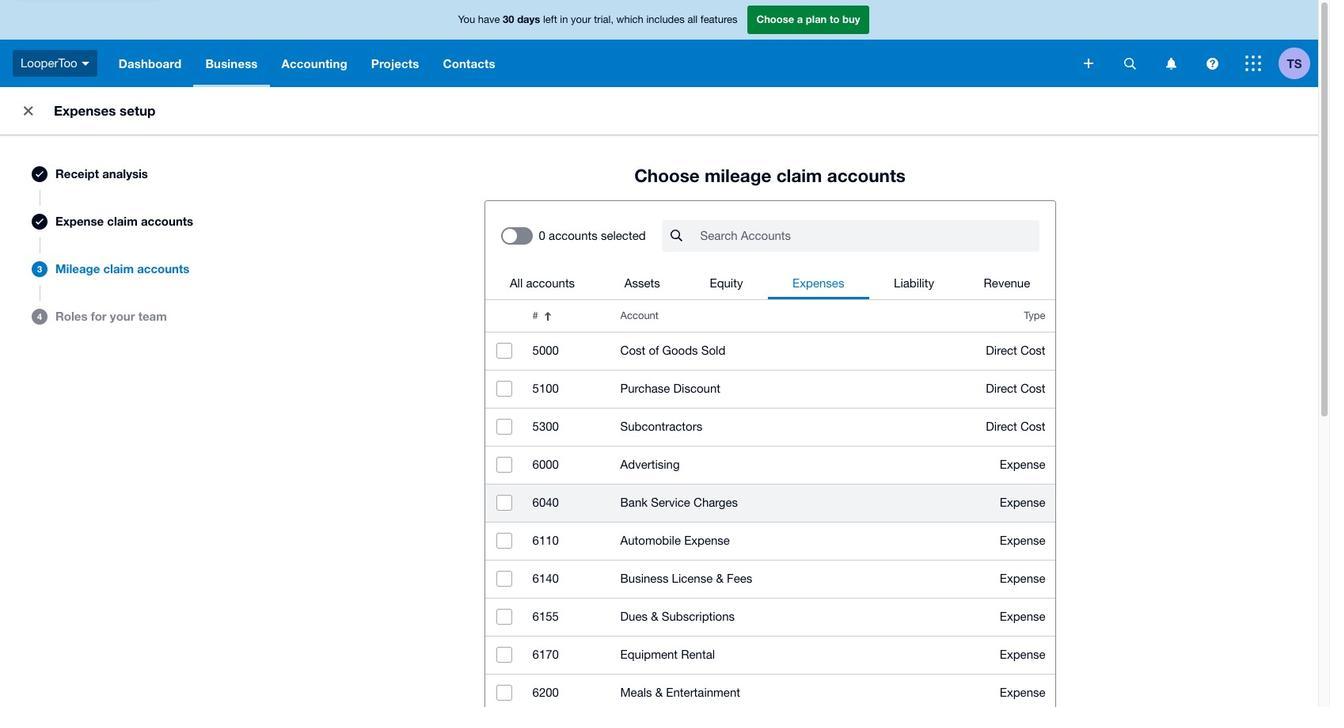 Task type: vqa. For each thing, say whether or not it's contained in the screenshot.
4
yes



Task type: locate. For each thing, give the bounding box(es) containing it.
claim
[[777, 165, 822, 186], [107, 214, 138, 228], [103, 261, 134, 276]]

0 vertical spatial direct
[[986, 344, 1017, 357]]

2 direct cost from the top
[[986, 382, 1046, 395]]

your right in on the top of the page
[[571, 14, 591, 26]]

1 complete image from the top
[[36, 171, 44, 177]]

expenses inside button
[[793, 276, 844, 290]]

6040
[[533, 496, 559, 509]]

charges
[[694, 496, 738, 509]]

# button
[[523, 300, 611, 332]]

projects button
[[359, 40, 431, 87]]

direct cost for of
[[986, 344, 1046, 357]]

choose inside tab list
[[634, 165, 700, 186]]

0 vertical spatial direct cost
[[986, 344, 1046, 357]]

expense claim accounts button
[[16, 198, 214, 245]]

0 vertical spatial expenses
[[54, 102, 116, 119]]

2 complete image from the top
[[36, 219, 44, 225]]

choose left a
[[757, 13, 794, 26]]

banner
[[0, 0, 1318, 87]]

business inside choose mileage claim accounts tab list
[[620, 572, 669, 585]]

accounts up team
[[137, 261, 190, 276]]

1 direct cost from the top
[[986, 344, 1046, 357]]

1 horizontal spatial your
[[571, 14, 591, 26]]

1 vertical spatial complete image
[[36, 219, 44, 225]]

cost for subcontractors
[[1021, 420, 1046, 433]]

expenses button
[[768, 268, 869, 299]]

0 vertical spatial choose
[[757, 13, 794, 26]]

2 vertical spatial claim
[[103, 261, 134, 276]]

business for business
[[205, 56, 258, 70]]

1 vertical spatial choose
[[634, 165, 700, 186]]

0 vertical spatial your
[[571, 14, 591, 26]]

business
[[205, 56, 258, 70], [620, 572, 669, 585]]

6000
[[533, 458, 559, 471]]

accounts up search accounts field
[[827, 165, 906, 186]]

1 direct from the top
[[986, 344, 1017, 357]]

svg image
[[81, 62, 89, 66]]

loopertoo button
[[0, 40, 107, 87]]

complete image inside receipt analysis button
[[36, 171, 44, 177]]

ts button
[[1279, 40, 1318, 87]]

1 vertical spatial direct cost
[[986, 382, 1046, 395]]

#
[[533, 310, 538, 322]]

0 vertical spatial business
[[205, 56, 258, 70]]

trial,
[[594, 14, 614, 26]]

svg image
[[1246, 55, 1261, 71], [1124, 57, 1136, 69], [1166, 57, 1176, 69], [1206, 57, 1218, 69], [1084, 59, 1094, 68]]

accounts inside button
[[141, 214, 193, 228]]

accounting button
[[270, 40, 359, 87]]

choose
[[757, 13, 794, 26], [634, 165, 700, 186]]

expense
[[55, 214, 104, 228], [1000, 458, 1046, 471], [1000, 496, 1046, 509], [684, 534, 730, 547], [1000, 534, 1046, 547], [1000, 572, 1046, 585], [1000, 610, 1046, 623], [1000, 648, 1046, 661], [1000, 686, 1046, 699]]

4
[[37, 311, 42, 321]]

fees
[[727, 572, 752, 585]]

complete image up 3
[[36, 219, 44, 225]]

expense for equipment rental
[[1000, 648, 1046, 661]]

0 vertical spatial complete image
[[36, 171, 44, 177]]

1 vertical spatial claim
[[107, 214, 138, 228]]

0 vertical spatial &
[[716, 572, 724, 585]]

5300
[[533, 420, 559, 433]]

assets
[[625, 276, 660, 290]]

1 horizontal spatial expenses
[[793, 276, 844, 290]]

choose for choose a plan to buy
[[757, 13, 794, 26]]

roles for your team
[[55, 309, 167, 323]]

choose inside "banner"
[[757, 13, 794, 26]]

claim for expense claim accounts
[[107, 214, 138, 228]]

dashboard
[[119, 56, 182, 70]]

expenses for expenses setup
[[54, 102, 116, 119]]

a
[[797, 13, 803, 26]]

& left the "fees"
[[716, 572, 724, 585]]

1 horizontal spatial choose
[[757, 13, 794, 26]]

6170
[[533, 648, 559, 661]]

subscriptions
[[662, 610, 735, 623]]

1 vertical spatial business
[[620, 572, 669, 585]]

banner containing ts
[[0, 0, 1318, 87]]

direct for of
[[986, 344, 1017, 357]]

0 horizontal spatial business
[[205, 56, 258, 70]]

expenses down svg icon
[[54, 102, 116, 119]]

0 horizontal spatial your
[[110, 309, 135, 323]]

projects
[[371, 56, 419, 70]]

assets button
[[600, 268, 685, 299]]

expenses setup
[[54, 102, 156, 119]]

complete image
[[36, 171, 44, 177], [36, 219, 44, 225]]

accounts right all
[[526, 276, 575, 290]]

license
[[672, 572, 713, 585]]

1 vertical spatial &
[[651, 610, 659, 623]]

have
[[478, 14, 500, 26]]

complete image left the receipt
[[36, 171, 44, 177]]

2 vertical spatial direct
[[986, 420, 1017, 433]]

expenses down search accounts field
[[793, 276, 844, 290]]

expenses
[[54, 102, 116, 119], [793, 276, 844, 290]]

2 vertical spatial direct cost
[[986, 420, 1046, 433]]

your right for
[[110, 309, 135, 323]]

of
[[649, 344, 659, 357]]

plan
[[806, 13, 827, 26]]

1 horizontal spatial business
[[620, 572, 669, 585]]

accounts right the '0'
[[549, 229, 598, 242]]

accounts
[[827, 165, 906, 186], [141, 214, 193, 228], [549, 229, 598, 242], [137, 261, 190, 276], [526, 276, 575, 290]]

&
[[716, 572, 724, 585], [651, 610, 659, 623], [655, 686, 663, 699]]

6140
[[533, 572, 559, 585]]

choose left mileage
[[634, 165, 700, 186]]

& right the meals
[[655, 686, 663, 699]]

team
[[138, 309, 167, 323]]

equity button
[[685, 268, 768, 299]]

cost
[[620, 344, 646, 357], [1021, 344, 1046, 357], [1021, 382, 1046, 395], [1021, 420, 1046, 433]]

expense for dues & subscriptions
[[1000, 610, 1046, 623]]

2 direct from the top
[[986, 382, 1017, 395]]

direct
[[986, 344, 1017, 357], [986, 382, 1017, 395], [986, 420, 1017, 433]]

which
[[617, 14, 644, 26]]

ts
[[1287, 56, 1302, 70]]

1 vertical spatial direct
[[986, 382, 1017, 395]]

6155
[[533, 610, 559, 623]]

0 vertical spatial claim
[[777, 165, 822, 186]]

0 horizontal spatial choose
[[634, 165, 700, 186]]

2 vertical spatial &
[[655, 686, 663, 699]]

mileage
[[705, 165, 772, 186]]

direct cost for discount
[[986, 382, 1046, 395]]

1 vertical spatial expenses
[[793, 276, 844, 290]]

0 horizontal spatial expenses
[[54, 102, 116, 119]]

purchase
[[620, 382, 670, 395]]

accounts down analysis at the left
[[141, 214, 193, 228]]

mileage
[[55, 261, 100, 276]]

complete image for receipt analysis
[[36, 171, 44, 177]]

6200
[[533, 686, 559, 699]]

business inside popup button
[[205, 56, 258, 70]]

receipt analysis
[[55, 166, 148, 181]]

5100
[[533, 382, 559, 395]]

expense for business license & fees
[[1000, 572, 1046, 585]]

left
[[543, 14, 557, 26]]

& for subscriptions
[[651, 610, 659, 623]]

your
[[571, 14, 591, 26], [110, 309, 135, 323]]

direct cost
[[986, 344, 1046, 357], [986, 382, 1046, 395], [986, 420, 1046, 433]]

business button
[[194, 40, 270, 87]]

mileage claim accounts
[[55, 261, 190, 276]]

contacts button
[[431, 40, 507, 87]]

choose mileage claim accounts tab list
[[16, 150, 1303, 707]]

claim for mileage claim accounts
[[103, 261, 134, 276]]

complete image inside expense claim accounts button
[[36, 219, 44, 225]]

1 vertical spatial your
[[110, 309, 135, 323]]

claim inside button
[[107, 214, 138, 228]]

& right dues
[[651, 610, 659, 623]]



Task type: describe. For each thing, give the bounding box(es) containing it.
advertising
[[620, 458, 680, 471]]

dues
[[620, 610, 648, 623]]

you have 30 days left in your trial, which includes all features
[[458, 13, 738, 26]]

you
[[458, 14, 475, 26]]

equity
[[710, 276, 743, 290]]

receipt analysis button
[[16, 150, 214, 198]]

type button
[[903, 300, 1055, 332]]

business license & fees
[[620, 572, 752, 585]]

subcontractors
[[620, 420, 703, 433]]

direct for discount
[[986, 382, 1017, 395]]

expense for advertising
[[1000, 458, 1046, 471]]

entertainment
[[666, 686, 740, 699]]

features
[[701, 14, 738, 26]]

3 direct from the top
[[986, 420, 1017, 433]]

type
[[1024, 310, 1046, 322]]

all
[[688, 14, 698, 26]]

expense for automobile expense
[[1000, 534, 1046, 547]]

business for business license & fees
[[620, 572, 669, 585]]

0
[[539, 229, 546, 242]]

bank
[[620, 496, 648, 509]]

liability button
[[869, 268, 959, 299]]

revenue button
[[959, 268, 1055, 299]]

discount
[[673, 382, 721, 395]]

rental
[[681, 648, 715, 661]]

includes
[[646, 14, 685, 26]]

purchase discount
[[620, 382, 721, 395]]

roles
[[55, 309, 88, 323]]

accounts inside button
[[526, 276, 575, 290]]

& for entertainment
[[655, 686, 663, 699]]

0 accounts selected
[[539, 229, 646, 242]]

cost for purchase discount
[[1021, 382, 1046, 395]]

your inside "you have 30 days left in your trial, which includes all features"
[[571, 14, 591, 26]]

all accounts button
[[485, 268, 600, 299]]

5000
[[533, 344, 559, 357]]

in
[[560, 14, 568, 26]]

days
[[517, 13, 540, 26]]

loopertoo
[[21, 56, 77, 69]]

automobile expense
[[620, 534, 730, 547]]

equipment rental
[[620, 648, 715, 661]]

cost of goods sold
[[620, 344, 726, 357]]

close image
[[13, 95, 44, 127]]

3
[[37, 263, 42, 274]]

complete image for expense claim accounts
[[36, 219, 44, 225]]

all accounts
[[510, 276, 575, 290]]

30
[[503, 13, 514, 26]]

6110
[[533, 534, 559, 547]]

revenue
[[984, 276, 1030, 290]]

cost for cost of goods sold
[[1021, 344, 1046, 357]]

analysis
[[102, 166, 148, 181]]

expenses for expenses
[[793, 276, 844, 290]]

dashboard link
[[107, 40, 194, 87]]

expense for meals & entertainment
[[1000, 686, 1046, 699]]

all
[[510, 276, 523, 290]]

3 direct cost from the top
[[986, 420, 1046, 433]]

sold
[[701, 344, 726, 357]]

Search Accounts field
[[699, 221, 1039, 251]]

buy
[[843, 13, 860, 26]]

to
[[830, 13, 840, 26]]

equipment
[[620, 648, 678, 661]]

bank service charges
[[620, 496, 738, 509]]

meals & entertainment
[[620, 686, 740, 699]]

accounting
[[282, 56, 347, 70]]

choose for choose mileage claim accounts
[[634, 165, 700, 186]]

goods
[[662, 344, 698, 357]]

your inside choose mileage claim accounts tab list
[[110, 309, 135, 323]]

receipt
[[55, 166, 99, 181]]

account
[[620, 310, 659, 322]]

expense for bank service charges
[[1000, 496, 1046, 509]]

expense inside button
[[55, 214, 104, 228]]

service
[[651, 496, 690, 509]]

choose mileage claim accounts
[[634, 165, 906, 186]]

meals
[[620, 686, 652, 699]]

for
[[91, 309, 107, 323]]

liability
[[894, 276, 934, 290]]

account button
[[611, 300, 903, 332]]

choose a plan to buy
[[757, 13, 860, 26]]

automobile
[[620, 534, 681, 547]]

selected
[[601, 229, 646, 242]]

dues & subscriptions
[[620, 610, 735, 623]]

setup
[[120, 102, 156, 119]]



